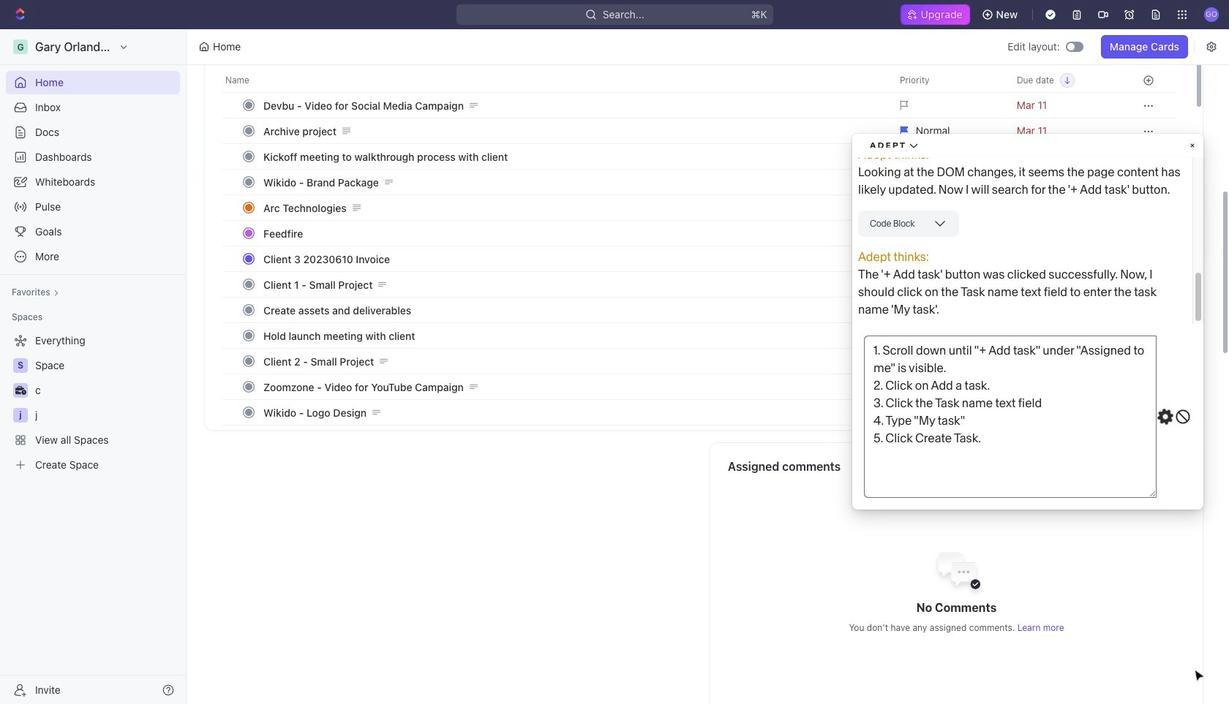 Task type: vqa. For each thing, say whether or not it's contained in the screenshot.
Home at the top left
no



Task type: describe. For each thing, give the bounding box(es) containing it.
business time image
[[15, 386, 26, 395]]

j, , element
[[13, 408, 28, 423]]

gary orlando's workspace, , element
[[13, 40, 28, 54]]

sidebar navigation
[[0, 29, 190, 705]]



Task type: locate. For each thing, give the bounding box(es) containing it.
tree inside sidebar navigation
[[6, 329, 180, 477]]

space, , element
[[13, 359, 28, 373]]

tree
[[6, 329, 180, 477]]



